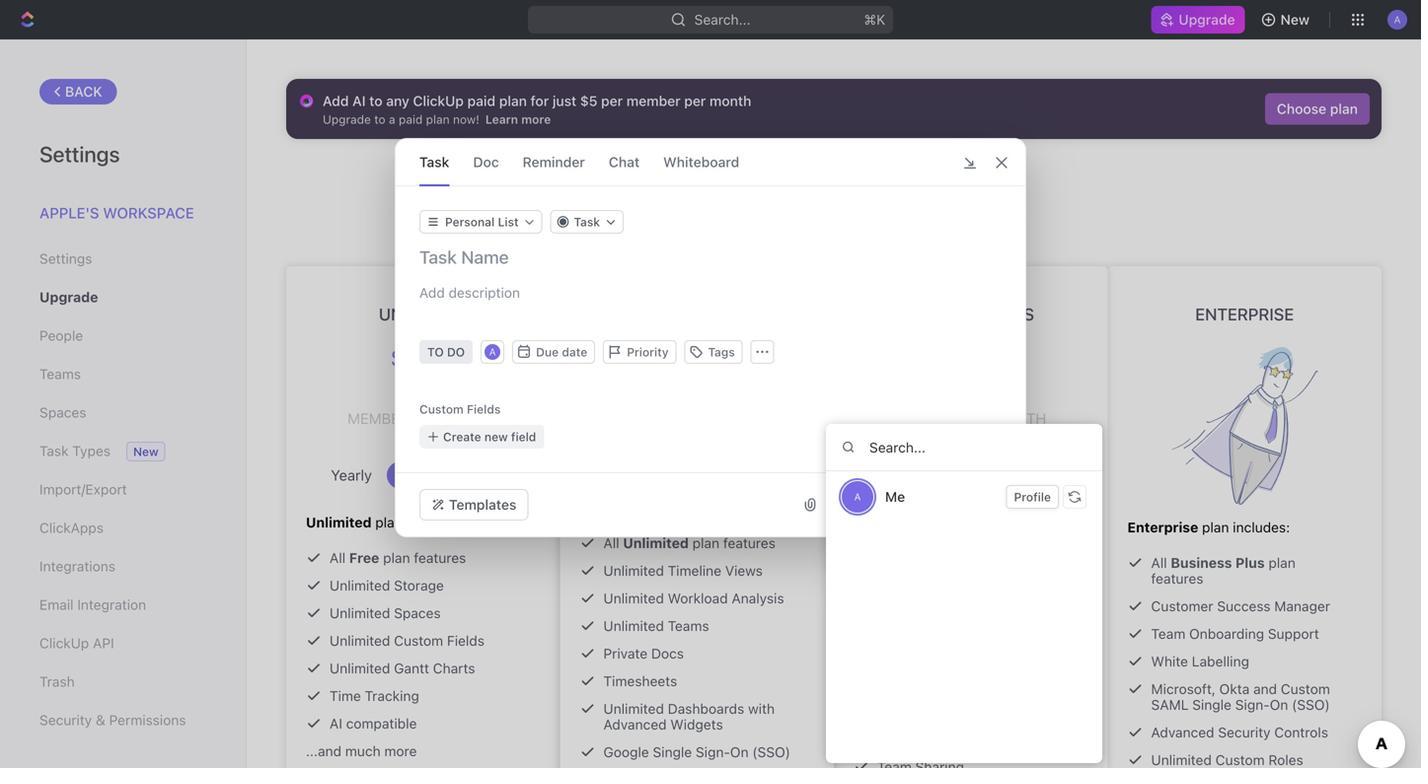 Task type: locate. For each thing, give the bounding box(es) containing it.
1 vertical spatial teams
[[668, 618, 709, 635]]

unlimited for unlimited timeline views
[[603, 563, 664, 579]]

1 vertical spatial ai
[[330, 716, 342, 732]]

member right $5
[[626, 93, 681, 109]]

add
[[323, 93, 349, 109]]

saml
[[1151, 697, 1189, 714]]

0 vertical spatial more
[[521, 113, 551, 126]]

google
[[603, 745, 649, 761]]

unlimited for unlimited workload analysis
[[603, 591, 664, 607]]

enterprise for enterprise plan includes:
[[1128, 520, 1198, 536]]

all inside all business plus plan features
[[1151, 555, 1167, 571]]

security left &
[[39, 713, 92, 729]]

team onboarding support
[[1151, 626, 1319, 642]]

business down me
[[854, 515, 915, 531]]

to inside add ai to any clickup paid plan for just $5 per member per month learn more
[[369, 93, 383, 109]]

includes: for enterprise plan includes:
[[1233, 520, 1290, 536]]

0 vertical spatial (sso)
[[1292, 697, 1330, 714]]

0 horizontal spatial includes:
[[406, 515, 463, 531]]

1 button
[[826, 489, 870, 521]]

0 horizontal spatial task
[[39, 443, 69, 459]]

per inside $ 7 member per month
[[413, 410, 440, 427]]

to left unleash
[[777, 167, 796, 191]]

security
[[39, 713, 92, 729], [1218, 725, 1271, 741]]

trash
[[39, 674, 75, 690]]

1 vertical spatial enterprise
[[1128, 520, 1198, 536]]

2 horizontal spatial features
[[1151, 571, 1203, 587]]

upgrade link down settings "link"
[[39, 281, 206, 314]]

ai right "add"
[[352, 93, 366, 109]]

sign- up advanced security controls in the right of the page
[[1235, 697, 1270, 714]]

$ for 12
[[653, 330, 664, 357]]

1 horizontal spatial more
[[521, 113, 551, 126]]

0 horizontal spatial clickup
[[39, 636, 89, 652]]

1 horizontal spatial clickup
[[413, 93, 464, 109]]

teams down unlimited workload analysis
[[668, 618, 709, 635]]

plus
[[992, 304, 1034, 324], [918, 515, 948, 531], [1236, 555, 1265, 571]]

1 horizontal spatial includes:
[[1233, 520, 1290, 536]]

features inside all business plus plan features
[[1151, 571, 1203, 587]]

plus up 19
[[992, 304, 1034, 324]]

0 vertical spatial custom
[[419, 403, 464, 416]]

controls
[[1274, 725, 1328, 741]]

new up import/export link
[[133, 445, 158, 459]]

0 vertical spatial teams
[[39, 366, 81, 382]]

12
[[666, 322, 728, 401]]

1 vertical spatial spaces
[[394, 605, 441, 622]]

ai
[[352, 93, 366, 109], [330, 716, 342, 732]]

1 vertical spatial task
[[39, 443, 69, 459]]

security down microsoft, okta and custom saml single sign-on (sso)
[[1218, 725, 1271, 741]]

clickapps link
[[39, 512, 206, 545]]

0 vertical spatial plus
[[992, 304, 1034, 324]]

white labelling
[[1151, 654, 1249, 670]]

2 vertical spatial business
[[1171, 555, 1232, 571]]

plus down "create task"
[[918, 515, 948, 531]]

single down widgets
[[653, 745, 692, 761]]

unlimited for unlimited teams
[[603, 618, 664, 635]]

(sso) up 'controls'
[[1292, 697, 1330, 714]]

2 horizontal spatial yearly
[[879, 467, 920, 484]]

1 horizontal spatial upgrade
[[692, 167, 772, 191]]

single
[[1192, 697, 1232, 714], [653, 745, 692, 761]]

plan up manager
[[1269, 555, 1296, 571]]

business plus
[[907, 304, 1034, 324], [854, 515, 948, 531]]

0 horizontal spatial on
[[730, 745, 749, 761]]

learn
[[485, 113, 518, 126]]

free
[[349, 550, 379, 566]]

1 vertical spatial fields
[[447, 633, 485, 649]]

0 horizontal spatial to
[[369, 93, 383, 109]]

clickup api link
[[39, 627, 206, 661]]

with
[[748, 701, 775, 717]]

features up views
[[723, 535, 776, 552]]

people
[[39, 328, 83, 344]]

new up choose
[[1281, 11, 1310, 28]]

custom inside microsoft, okta and custom saml single sign-on (sso)
[[1281, 681, 1330, 698]]

1 horizontal spatial plus
[[992, 304, 1034, 324]]

more down for
[[521, 113, 551, 126]]

2 settings from the top
[[39, 251, 92, 267]]

per inside 19 member per month
[[961, 410, 988, 427]]

0 vertical spatial task
[[419, 154, 449, 170]]

all unlimited plan features
[[603, 535, 776, 552]]

2 horizontal spatial member
[[895, 410, 957, 427]]

0 horizontal spatial advanced
[[603, 717, 667, 733]]

0 horizontal spatial member
[[348, 410, 409, 427]]

0 vertical spatial to
[[369, 93, 383, 109]]

month up 'profile'
[[992, 410, 1046, 427]]

0 horizontal spatial $
[[390, 344, 401, 372]]

1 horizontal spatial all
[[603, 535, 619, 552]]

unlimited for unlimited dashboards with advanced widgets
[[603, 701, 664, 717]]

$ left "7"
[[390, 344, 401, 372]]

everything
[[878, 167, 976, 191]]

sign- down widgets
[[696, 745, 730, 761]]

single inside microsoft, okta and custom saml single sign-on (sso)
[[1192, 697, 1232, 714]]

0 vertical spatial new
[[1281, 11, 1310, 28]]

settings
[[39, 141, 120, 167], [39, 251, 92, 267]]

settings link
[[39, 242, 206, 276]]

apple's
[[39, 204, 99, 222]]

all up customer
[[1151, 555, 1167, 571]]

teams inside settings element
[[39, 366, 81, 382]]

fields up charts
[[447, 633, 485, 649]]

upgrade left new button
[[1179, 11, 1235, 28]]

unlimited gantt charts
[[330, 661, 475, 677]]

dashboards
[[668, 701, 744, 717]]

1 horizontal spatial ai
[[352, 93, 366, 109]]

1 horizontal spatial task
[[419, 154, 449, 170]]

on down with
[[730, 745, 749, 761]]

yearly
[[605, 452, 646, 469], [331, 467, 372, 484], [879, 467, 920, 484]]

month right "7"
[[444, 410, 499, 427]]

1 vertical spatial upgrade link
[[39, 281, 206, 314]]

dialog
[[395, 138, 1026, 538]]

task
[[419, 154, 449, 170], [39, 443, 69, 459], [937, 497, 967, 513]]

upgrade to unleash everything
[[692, 167, 976, 191]]

2 vertical spatial plus
[[1236, 555, 1265, 571]]

sign- inside microsoft, okta and custom saml single sign-on (sso)
[[1235, 697, 1270, 714]]

time
[[330, 688, 361, 705]]

2 vertical spatial task
[[937, 497, 967, 513]]

2 horizontal spatial plus
[[1236, 555, 1265, 571]]

includes: for unlimited plan includes:
[[406, 515, 463, 531]]

0 horizontal spatial yearly
[[331, 467, 372, 484]]

$ left 12
[[653, 330, 664, 357]]

0 horizontal spatial teams
[[39, 366, 81, 382]]

ai down time
[[330, 716, 342, 732]]

0 horizontal spatial single
[[653, 745, 692, 761]]

task inside settings element
[[39, 443, 69, 459]]

month inside add ai to any clickup paid plan for just $5 per member per month learn more
[[710, 93, 751, 109]]

teams down people
[[39, 366, 81, 382]]

month up whiteboard
[[710, 93, 751, 109]]

clickup inside add ai to any clickup paid plan for just $5 per member per month learn more
[[413, 93, 464, 109]]

create task
[[890, 497, 967, 513]]

more inside add ai to any clickup paid plan for just $5 per member per month learn more
[[521, 113, 551, 126]]

task left types
[[39, 443, 69, 459]]

0 horizontal spatial security
[[39, 713, 92, 729]]

settings down apple's
[[39, 251, 92, 267]]

unlimited timeline views
[[603, 563, 763, 579]]

0 horizontal spatial spaces
[[39, 405, 86, 421]]

0 horizontal spatial sign-
[[696, 745, 730, 761]]

upgrade link
[[1151, 6, 1245, 34], [39, 281, 206, 314]]

1 horizontal spatial $
[[653, 330, 664, 357]]

business plus up 19
[[907, 304, 1034, 324]]

features up customer
[[1151, 571, 1203, 587]]

on up 'controls'
[[1270, 697, 1288, 714]]

...and
[[306, 744, 342, 760]]

0 vertical spatial fields
[[467, 403, 501, 416]]

task for task types
[[39, 443, 69, 459]]

Task Name text field
[[419, 246, 1006, 269]]

new inside settings element
[[133, 445, 158, 459]]

clickapps
[[39, 520, 104, 536]]

0 vertical spatial enterprise
[[1195, 304, 1294, 324]]

private docs
[[603, 646, 684, 662]]

plan inside all business plus plan features
[[1269, 555, 1296, 571]]

month inside $ 7 member per month
[[444, 410, 499, 427]]

1 vertical spatial more
[[384, 744, 417, 760]]

includes: up all business plus plan features
[[1233, 520, 1290, 536]]

2 horizontal spatial task
[[937, 497, 967, 513]]

features for unlimited timeline views
[[723, 535, 776, 552]]

1 vertical spatial (sso)
[[752, 745, 790, 761]]

0 horizontal spatial ai
[[330, 716, 342, 732]]

1 vertical spatial settings
[[39, 251, 92, 267]]

create task button
[[878, 489, 979, 521]]

profile button
[[1006, 486, 1059, 509]]

0 horizontal spatial plus
[[918, 515, 948, 531]]

2 vertical spatial upgrade
[[39, 289, 98, 305]]

0 horizontal spatial all
[[330, 550, 345, 566]]

more down compatible
[[384, 744, 417, 760]]

0 vertical spatial on
[[1270, 697, 1288, 714]]

0 vertical spatial upgrade
[[1179, 11, 1235, 28]]

includes: up all free plan features
[[406, 515, 463, 531]]

member up me
[[895, 410, 957, 427]]

$ inside $ 12
[[653, 330, 664, 357]]

$
[[653, 330, 664, 357], [390, 344, 401, 372]]

unlimited workload analysis
[[603, 591, 784, 607]]

1 horizontal spatial upgrade link
[[1151, 6, 1245, 34]]

0 vertical spatial settings
[[39, 141, 120, 167]]

per
[[601, 93, 623, 109], [684, 93, 706, 109], [413, 410, 440, 427], [961, 410, 988, 427]]

0 vertical spatial single
[[1192, 697, 1232, 714]]

0 vertical spatial spaces
[[39, 405, 86, 421]]

1 horizontal spatial on
[[1270, 697, 1288, 714]]

on
[[1270, 697, 1288, 714], [730, 745, 749, 761]]

spaces link
[[39, 396, 206, 430]]

0 vertical spatial upgrade link
[[1151, 6, 1245, 34]]

ai inside add ai to any clickup paid plan for just $5 per member per month learn more
[[352, 93, 366, 109]]

advanced
[[603, 717, 667, 733], [1151, 725, 1214, 741]]

onboarding
[[1189, 626, 1264, 642]]

plan right choose
[[1330, 101, 1358, 117]]

1 button
[[826, 489, 870, 521]]

spaces
[[39, 405, 86, 421], [394, 605, 441, 622]]

microsoft, okta and custom saml single sign-on (sso)
[[1151, 681, 1330, 714]]

(sso) down with
[[752, 745, 790, 761]]

1 vertical spatial new
[[133, 445, 158, 459]]

business down enterprise plan includes:
[[1171, 555, 1232, 571]]

unlimited inside unlimited dashboards with advanced widgets
[[603, 701, 664, 717]]

1 settings from the top
[[39, 141, 120, 167]]

0 horizontal spatial (sso)
[[752, 745, 790, 761]]

to
[[369, 93, 383, 109], [777, 167, 796, 191]]

people link
[[39, 319, 206, 353]]

all up unlimited timeline views
[[603, 535, 619, 552]]

2 vertical spatial custom
[[1281, 681, 1330, 698]]

features for unlimited storage
[[414, 550, 466, 566]]

plus up the success
[[1236, 555, 1265, 571]]

clickup right any
[[413, 93, 464, 109]]

back link
[[39, 79, 117, 105]]

fields right "7"
[[467, 403, 501, 416]]

upgrade link left new button
[[1151, 6, 1245, 34]]

1 horizontal spatial new
[[1281, 11, 1310, 28]]

1 horizontal spatial month
[[710, 93, 751, 109]]

0 horizontal spatial upgrade
[[39, 289, 98, 305]]

0 vertical spatial clickup
[[413, 93, 464, 109]]

labelling
[[1192, 654, 1249, 670]]

task left doc
[[419, 154, 449, 170]]

0 vertical spatial ai
[[352, 93, 366, 109]]

clickup up trash
[[39, 636, 89, 652]]

upgrade up people
[[39, 289, 98, 305]]

all left free at the bottom left
[[330, 550, 345, 566]]

spaces up "task types"
[[39, 405, 86, 421]]

2 horizontal spatial month
[[992, 410, 1046, 427]]

$ inside $ 7 member per month
[[390, 344, 401, 372]]

spaces down storage
[[394, 605, 441, 622]]

0 horizontal spatial new
[[133, 445, 158, 459]]

chat
[[609, 154, 640, 170]]

0 horizontal spatial features
[[414, 550, 466, 566]]

settings up apple's
[[39, 141, 120, 167]]

features up storage
[[414, 550, 466, 566]]

security & permissions link
[[39, 704, 206, 738]]

tracking
[[365, 688, 419, 705]]

task for task
[[419, 154, 449, 170]]

7
[[406, 337, 440, 415]]

fields
[[467, 403, 501, 416], [447, 633, 485, 649]]

advanced down saml
[[1151, 725, 1214, 741]]

plan up "learn"
[[499, 93, 527, 109]]

1 horizontal spatial (sso)
[[1292, 697, 1330, 714]]

0 horizontal spatial month
[[444, 410, 499, 427]]

1 horizontal spatial member
[[626, 93, 681, 109]]

advanced up google
[[603, 717, 667, 733]]

task right "create"
[[937, 497, 967, 513]]

1 horizontal spatial sign-
[[1235, 697, 1270, 714]]

0 vertical spatial sign-
[[1235, 697, 1270, 714]]

types
[[72, 443, 111, 459]]

business plus down "create"
[[854, 515, 948, 531]]

plan up unlimited storage
[[383, 550, 410, 566]]

1 horizontal spatial features
[[723, 535, 776, 552]]

add ai to any clickup paid plan for just $5 per member per month learn more
[[323, 93, 751, 126]]

business up 19
[[907, 304, 988, 324]]

(sso)
[[1292, 697, 1330, 714], [752, 745, 790, 761]]

member left custom fields
[[348, 410, 409, 427]]

Search... text field
[[826, 424, 1102, 472]]

clickup
[[413, 93, 464, 109], [39, 636, 89, 652]]

upgrade up 'task name' text box
[[692, 167, 772, 191]]

dialog containing task
[[395, 138, 1026, 538]]

19
[[939, 337, 1003, 415]]

unlimited storage
[[330, 578, 444, 594]]

plan inside add ai to any clickup paid plan for just $5 per member per month learn more
[[499, 93, 527, 109]]

enterprise image
[[1172, 347, 1318, 505]]

single up advanced security controls in the right of the page
[[1192, 697, 1232, 714]]

email integration
[[39, 597, 146, 613]]

integrations
[[39, 559, 115, 575]]

to left any
[[369, 93, 383, 109]]

$ 12
[[653, 322, 728, 401]]

task inside button
[[937, 497, 967, 513]]

sign-
[[1235, 697, 1270, 714], [696, 745, 730, 761]]

2 horizontal spatial all
[[1151, 555, 1167, 571]]

upgrade inside settings element
[[39, 289, 98, 305]]



Task type: describe. For each thing, give the bounding box(es) containing it.
google single sign-on (sso)
[[603, 745, 790, 761]]

settings inside "link"
[[39, 251, 92, 267]]

storage
[[394, 578, 444, 594]]

settings element
[[0, 39, 247, 769]]

1 horizontal spatial advanced
[[1151, 725, 1214, 741]]

chat button
[[609, 139, 640, 186]]

workload
[[668, 591, 728, 607]]

choose plan link
[[1265, 93, 1370, 125]]

plan up all free plan features
[[375, 515, 402, 531]]

gantt
[[394, 661, 429, 677]]

new button
[[1253, 4, 1321, 36]]

advanced inside unlimited dashboards with advanced widgets
[[603, 717, 667, 733]]

docs
[[651, 646, 684, 662]]

team
[[1151, 626, 1186, 642]]

member inside add ai to any clickup paid plan for just $5 per member per month learn more
[[626, 93, 681, 109]]

unlimited for unlimited gantt charts
[[330, 661, 390, 677]]

$ for 7
[[390, 344, 401, 372]]

trash link
[[39, 666, 206, 699]]

plan up all business plus plan features
[[1202, 520, 1229, 536]]

custom fields
[[419, 403, 501, 416]]

1 vertical spatial business
[[854, 515, 915, 531]]

task button
[[419, 139, 449, 186]]

business inside all business plus plan features
[[1171, 555, 1232, 571]]

choose
[[1277, 101, 1326, 117]]

widgets
[[670, 717, 723, 733]]

&
[[96, 713, 105, 729]]

$ 7 member per month
[[348, 337, 499, 427]]

paid
[[467, 93, 496, 109]]

1 vertical spatial sign-
[[696, 745, 730, 761]]

unlimited for unlimited custom fields
[[330, 633, 390, 649]]

whiteboard
[[663, 154, 739, 170]]

import/export
[[39, 482, 127, 498]]

clickup inside "link"
[[39, 636, 89, 652]]

spaces inside settings element
[[39, 405, 86, 421]]

choose plan
[[1277, 101, 1358, 117]]

new inside new button
[[1281, 11, 1310, 28]]

0 vertical spatial business
[[907, 304, 988, 324]]

unlimited for unlimited storage
[[330, 578, 390, 594]]

advanced security controls
[[1151, 725, 1328, 741]]

unlimited dashboards with advanced widgets
[[603, 701, 775, 733]]

1 vertical spatial to
[[777, 167, 796, 191]]

manager
[[1274, 599, 1330, 615]]

unlimited teams
[[603, 618, 709, 635]]

$5
[[580, 93, 598, 109]]

plus inside all business plus plan features
[[1236, 555, 1265, 571]]

1 horizontal spatial teams
[[668, 618, 709, 635]]

0 horizontal spatial more
[[384, 744, 417, 760]]

back
[[65, 83, 102, 100]]

unlimited for unlimited spaces
[[330, 605, 390, 622]]

reminder
[[523, 154, 585, 170]]

1 vertical spatial upgrade
[[692, 167, 772, 191]]

microsoft,
[[1151, 681, 1216, 698]]

month inside 19 member per month
[[992, 410, 1046, 427]]

unleash
[[800, 167, 873, 191]]

email
[[39, 597, 74, 613]]

create
[[890, 497, 934, 513]]

ai compatible
[[330, 716, 417, 732]]

1 vertical spatial plus
[[918, 515, 948, 531]]

and
[[1253, 681, 1277, 698]]

clickup api
[[39, 636, 114, 652]]

member inside $ 7 member per month
[[348, 410, 409, 427]]

success
[[1217, 599, 1271, 615]]

member inside 19 member per month
[[895, 410, 957, 427]]

all business plus plan features
[[1151, 555, 1296, 587]]

compatible
[[346, 716, 417, 732]]

unlimited for unlimited
[[379, 304, 467, 324]]

...and much more
[[306, 744, 417, 760]]

plan up timeline
[[692, 535, 720, 552]]

customer
[[1151, 599, 1213, 615]]

me
[[885, 489, 905, 505]]

email integration link
[[39, 589, 206, 622]]

whiteboard button
[[663, 139, 739, 186]]

views
[[725, 563, 763, 579]]

security inside settings element
[[39, 713, 92, 729]]

just
[[553, 93, 577, 109]]

analysis
[[732, 591, 784, 607]]

all for all free plan features
[[330, 550, 345, 566]]

customer success manager
[[1151, 599, 1330, 615]]

yearly for member
[[879, 467, 920, 484]]

(sso) inside microsoft, okta and custom saml single sign-on (sso)
[[1292, 697, 1330, 714]]

support
[[1268, 626, 1319, 642]]

doc
[[473, 154, 499, 170]]

unlimited spaces
[[330, 605, 441, 622]]

profile
[[1014, 490, 1051, 504]]

2 horizontal spatial upgrade
[[1179, 11, 1235, 28]]

private
[[603, 646, 648, 662]]

enterprise plan includes:
[[1128, 520, 1290, 536]]

reminder button
[[523, 139, 585, 186]]

all free plan features
[[330, 550, 466, 566]]

timesheets
[[603, 674, 677, 690]]

1 vertical spatial business plus
[[854, 515, 948, 531]]

for
[[531, 93, 549, 109]]

on inside microsoft, okta and custom saml single sign-on (sso)
[[1270, 697, 1288, 714]]

1 horizontal spatial security
[[1218, 725, 1271, 741]]

a
[[854, 491, 861, 503]]

time tracking
[[330, 688, 419, 705]]

1 horizontal spatial spaces
[[394, 605, 441, 622]]

integration
[[77, 597, 146, 613]]

unlimited for unlimited plan includes:
[[306, 515, 372, 531]]

any
[[386, 93, 409, 109]]

timeline
[[668, 563, 721, 579]]

enterprise for enterprise
[[1195, 304, 1294, 324]]

charts
[[433, 661, 475, 677]]

1 vertical spatial single
[[653, 745, 692, 761]]

0 vertical spatial business plus
[[907, 304, 1034, 324]]

yearly for 7
[[331, 467, 372, 484]]

unlimited plan includes:
[[306, 515, 463, 531]]

1
[[853, 497, 860, 513]]

all for all business plus plan features
[[1151, 555, 1167, 571]]

much
[[345, 744, 381, 760]]

1 vertical spatial on
[[730, 745, 749, 761]]

1 vertical spatial custom
[[394, 633, 443, 649]]

1 horizontal spatial yearly
[[605, 452, 646, 469]]

permissions
[[109, 713, 186, 729]]

0 horizontal spatial upgrade link
[[39, 281, 206, 314]]

doc button
[[473, 139, 499, 186]]

unlimited custom fields
[[330, 633, 485, 649]]

teams link
[[39, 358, 206, 391]]

all for all unlimited plan features
[[603, 535, 619, 552]]



Task type: vqa. For each thing, say whether or not it's contained in the screenshot.
the Learn
yes



